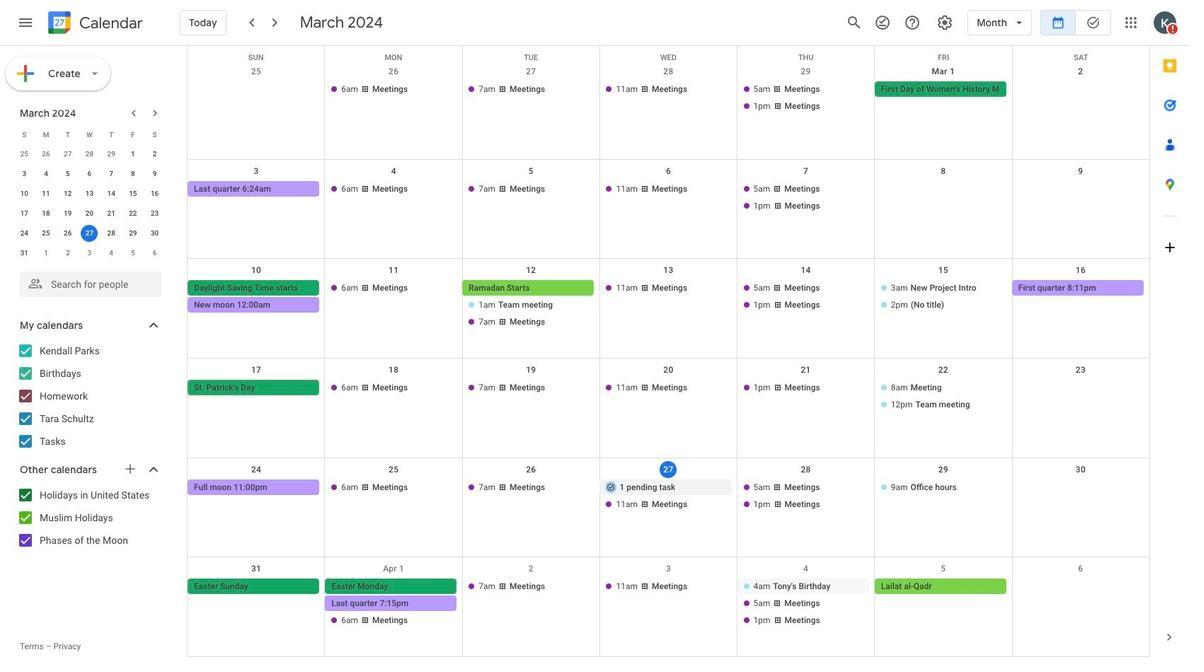 Task type: describe. For each thing, give the bounding box(es) containing it.
21 element
[[103, 205, 120, 222]]

Search for people text field
[[28, 272, 153, 297]]

3 element
[[16, 166, 33, 183]]

cell inside march 2024 grid
[[79, 224, 100, 244]]

13 element
[[81, 185, 98, 202]]

add other calendars image
[[123, 462, 137, 476]]

calendar element
[[45, 8, 143, 40]]

15 element
[[125, 185, 142, 202]]

26 element
[[59, 225, 76, 242]]

my calendars list
[[3, 340, 176, 453]]

16 element
[[146, 185, 163, 202]]

settings menu image
[[937, 14, 954, 31]]

other calendars list
[[3, 484, 176, 552]]

april 6 element
[[146, 245, 163, 262]]

april 3 element
[[81, 245, 98, 262]]

14 element
[[103, 185, 120, 202]]

april 4 element
[[103, 245, 120, 262]]

20 element
[[81, 205, 98, 222]]

february 27 element
[[59, 146, 76, 163]]

24 element
[[16, 225, 33, 242]]

main drawer image
[[17, 14, 34, 31]]

2 element
[[146, 146, 163, 163]]

27, today element
[[81, 225, 98, 242]]

23 element
[[146, 205, 163, 222]]

31 element
[[16, 245, 33, 262]]

28 element
[[103, 225, 120, 242]]



Task type: vqa. For each thing, say whether or not it's contained in the screenshot.
duration
no



Task type: locate. For each thing, give the bounding box(es) containing it.
4 element
[[38, 166, 55, 183]]

11 element
[[38, 185, 55, 202]]

19 element
[[59, 205, 76, 222]]

7 element
[[103, 166, 120, 183]]

february 29 element
[[103, 146, 120, 163]]

18 element
[[38, 205, 55, 222]]

8 element
[[125, 166, 142, 183]]

february 28 element
[[81, 146, 98, 163]]

25 element
[[38, 225, 55, 242]]

row group
[[13, 144, 166, 263]]

april 1 element
[[38, 245, 55, 262]]

april 2 element
[[59, 245, 76, 262]]

grid
[[187, 46, 1150, 658]]

tab list
[[1150, 46, 1189, 618]]

april 5 element
[[125, 245, 142, 262]]

None search field
[[0, 266, 176, 297]]

cell
[[188, 81, 325, 115], [737, 81, 875, 115], [737, 181, 875, 215], [875, 181, 1012, 215], [79, 224, 100, 244], [188, 281, 325, 332], [463, 281, 600, 332], [737, 281, 875, 332], [875, 281, 1012, 332], [875, 380, 1012, 414], [600, 480, 737, 514], [737, 480, 875, 514], [325, 579, 463, 630], [737, 579, 875, 630]]

1 element
[[125, 146, 142, 163]]

17 element
[[16, 205, 33, 222]]

row
[[188, 46, 1150, 62], [188, 60, 1150, 160], [13, 125, 166, 144], [13, 144, 166, 164], [188, 160, 1150, 259], [13, 164, 166, 184], [13, 184, 166, 204], [13, 204, 166, 224], [13, 224, 166, 244], [13, 244, 166, 263], [188, 259, 1150, 359], [188, 359, 1150, 459], [188, 459, 1150, 558], [188, 558, 1150, 658]]

heading inside the calendar element
[[76, 15, 143, 32]]

30 element
[[146, 225, 163, 242]]

february 25 element
[[16, 146, 33, 163]]

10 element
[[16, 185, 33, 202]]

29 element
[[125, 225, 142, 242]]

6 element
[[81, 166, 98, 183]]

march 2024 grid
[[13, 125, 166, 263]]

12 element
[[59, 185, 76, 202]]

5 element
[[59, 166, 76, 183]]

22 element
[[125, 205, 142, 222]]

9 element
[[146, 166, 163, 183]]

february 26 element
[[38, 146, 55, 163]]

heading
[[76, 15, 143, 32]]



